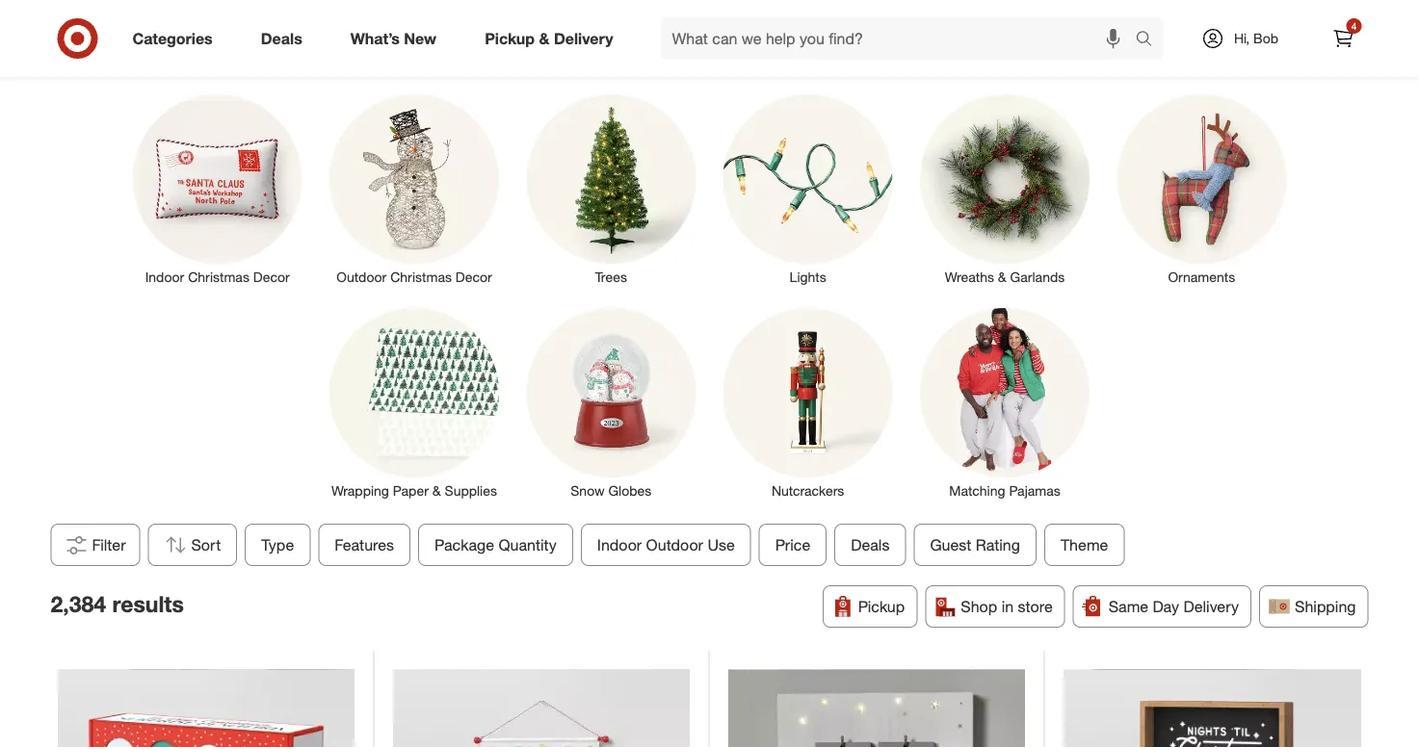Task type: vqa. For each thing, say whether or not it's contained in the screenshot.
Delivery to the left
yes



Task type: describe. For each thing, give the bounding box(es) containing it.
decor for outdoor christmas decor
[[456, 269, 492, 286]]

What can we help you find? suggestions appear below search field
[[661, 17, 1140, 60]]

filter button
[[51, 524, 140, 567]]

christmas for outdoor
[[390, 269, 452, 286]]

day
[[1153, 597, 1179, 616]]

& for pickup
[[539, 29, 550, 48]]

wreaths & garlands link
[[906, 91, 1103, 287]]

indoor christmas decor link
[[119, 91, 316, 287]]

matching pajamas
[[949, 483, 1061, 500]]

lights link
[[710, 91, 906, 287]]

categories
[[132, 29, 213, 48]]

quantity
[[499, 536, 557, 555]]

search
[[1127, 31, 1173, 50]]

shop in store
[[961, 597, 1053, 616]]

pickup & delivery link
[[468, 17, 637, 60]]

indoor for indoor outdoor use
[[597, 536, 642, 555]]

features button
[[318, 524, 411, 567]]

sort button
[[148, 524, 237, 567]]

type button
[[245, 524, 311, 567]]

pickup & delivery
[[485, 29, 613, 48]]

pickup for pickup & delivery
[[485, 29, 535, 48]]

results
[[112, 591, 184, 618]]

4
[[1352, 20, 1357, 32]]

pickup for pickup
[[858, 597, 905, 616]]

outdoor inside button
[[646, 536, 703, 555]]

2,384 results
[[51, 591, 184, 618]]

nutcrackers link
[[710, 305, 906, 501]]

delivery for pickup & delivery
[[554, 29, 613, 48]]

snow
[[571, 483, 605, 500]]

hi, bob
[[1234, 30, 1279, 47]]

0 horizontal spatial &
[[432, 483, 441, 500]]

deals for deals "link"
[[261, 29, 302, 48]]

shipping
[[1295, 597, 1356, 616]]

features
[[335, 536, 394, 555]]

store
[[1018, 597, 1053, 616]]

snow globes link
[[513, 305, 710, 501]]

search button
[[1127, 17, 1173, 64]]

theme button
[[1044, 524, 1125, 567]]

garlands
[[1010, 269, 1065, 286]]

price button
[[759, 524, 827, 567]]

ornaments
[[1168, 269, 1235, 286]]

wreaths & garlands
[[945, 269, 1065, 286]]

hi,
[[1234, 30, 1250, 47]]

guest
[[930, 536, 972, 555]]

deals for the deals button
[[851, 536, 890, 555]]

wondershop at target image
[[132, 0, 1288, 65]]

deals button
[[835, 524, 906, 567]]

pickup button
[[823, 586, 917, 628]]

indoor outdoor use
[[597, 536, 735, 555]]

what's
[[350, 29, 400, 48]]

outdoor christmas decor
[[337, 269, 492, 286]]

categories link
[[116, 17, 237, 60]]



Task type: locate. For each thing, give the bounding box(es) containing it.
pickup down the deals button
[[858, 597, 905, 616]]

outdoor christmas decor link
[[316, 91, 513, 287]]

delivery
[[554, 29, 613, 48], [1184, 597, 1239, 616]]

delivery inside button
[[1184, 597, 1239, 616]]

deals left the what's
[[261, 29, 302, 48]]

globes
[[608, 483, 652, 500]]

0 horizontal spatial christmas
[[188, 269, 249, 286]]

0 horizontal spatial indoor
[[145, 269, 184, 286]]

in
[[1002, 597, 1014, 616]]

matching
[[949, 483, 1005, 500]]

trees link
[[513, 91, 710, 287]]

0 vertical spatial outdoor
[[337, 269, 387, 286]]

pickup inside "link"
[[485, 29, 535, 48]]

sort
[[191, 536, 221, 555]]

shop in store button
[[925, 586, 1065, 628]]

2 vertical spatial &
[[432, 483, 441, 500]]

same
[[1109, 597, 1149, 616]]

guest rating
[[930, 536, 1020, 555]]

decor for indoor christmas decor
[[253, 269, 290, 286]]

wreaths
[[945, 269, 994, 286]]

deals link
[[244, 17, 326, 60]]

14" wood 'nights 'til christmas' advent calendar with wreath counter black/white - wondershop™ image
[[1064, 670, 1361, 748], [1064, 670, 1361, 748]]

1 horizontal spatial delivery
[[1184, 597, 1239, 616]]

13"x16.5" christmas countdown punch box red - wondershop™ image
[[58, 670, 355, 748], [58, 670, 355, 748]]

outdoor
[[337, 269, 387, 286], [646, 536, 703, 555]]

filter
[[92, 536, 126, 555]]

christmas
[[188, 269, 249, 286], [390, 269, 452, 286]]

ornaments link
[[1103, 91, 1300, 287]]

indoor outdoor use button
[[581, 524, 751, 567]]

1 horizontal spatial christmas
[[390, 269, 452, 286]]

package quantity button
[[418, 524, 573, 567]]

2 horizontal spatial &
[[998, 269, 1007, 286]]

0 horizontal spatial deals
[[261, 29, 302, 48]]

what's new link
[[334, 17, 461, 60]]

same day delivery
[[1109, 597, 1239, 616]]

wrapping
[[332, 483, 389, 500]]

1 vertical spatial indoor
[[597, 536, 642, 555]]

1 horizontal spatial &
[[539, 29, 550, 48]]

theme
[[1061, 536, 1108, 555]]

price
[[775, 536, 811, 555]]

package quantity
[[435, 536, 557, 555]]

1 horizontal spatial deals
[[851, 536, 890, 555]]

0 horizontal spatial pickup
[[485, 29, 535, 48]]

decor
[[253, 269, 290, 286], [456, 269, 492, 286]]

use
[[708, 536, 735, 555]]

indoor
[[145, 269, 184, 286], [597, 536, 642, 555]]

1 horizontal spatial indoor
[[597, 536, 642, 555]]

indoor inside button
[[597, 536, 642, 555]]

1 horizontal spatial outdoor
[[646, 536, 703, 555]]

2,384
[[51, 591, 106, 618]]

1 horizontal spatial pickup
[[858, 597, 905, 616]]

pajamas
[[1009, 483, 1061, 500]]

indoor christmas decor
[[145, 269, 290, 286]]

same day delivery button
[[1073, 586, 1252, 628]]

shop
[[961, 597, 997, 616]]

delivery for same day delivery
[[1184, 597, 1239, 616]]

&
[[539, 29, 550, 48], [998, 269, 1007, 286], [432, 483, 441, 500]]

deals inside button
[[851, 536, 890, 555]]

deals inside "link"
[[261, 29, 302, 48]]

paper
[[393, 483, 429, 500]]

0 vertical spatial indoor
[[145, 269, 184, 286]]

1 horizontal spatial decor
[[456, 269, 492, 286]]

guest rating button
[[914, 524, 1037, 567]]

pickup right new
[[485, 29, 535, 48]]

rating
[[976, 536, 1020, 555]]

1 decor from the left
[[253, 269, 290, 286]]

1 vertical spatial &
[[998, 269, 1007, 286]]

2 christmas from the left
[[390, 269, 452, 286]]

pickup
[[485, 29, 535, 48], [858, 597, 905, 616]]

matching pajamas link
[[906, 305, 1103, 501]]

1 vertical spatial delivery
[[1184, 597, 1239, 616]]

snow globes
[[571, 483, 652, 500]]

shipping button
[[1259, 586, 1369, 628]]

23.25" fabric 'merry christmas' hanging advent calendar white - wondershop™ image
[[393, 670, 690, 748], [393, 670, 690, 748]]

what's new
[[350, 29, 437, 48]]

0 horizontal spatial delivery
[[554, 29, 613, 48]]

0 vertical spatial delivery
[[554, 29, 613, 48]]

christmas for indoor
[[188, 269, 249, 286]]

18.78" battery operated lit 'sleeps 'til christmas' wood countdown sign cream - wondershop™ image
[[728, 670, 1025, 748], [728, 670, 1025, 748]]

1 vertical spatial deals
[[851, 536, 890, 555]]

2 decor from the left
[[456, 269, 492, 286]]

lights
[[790, 269, 826, 286]]

wrapping paper & supplies link
[[316, 305, 513, 501]]

supplies
[[445, 483, 497, 500]]

package
[[435, 536, 494, 555]]

deals
[[261, 29, 302, 48], [851, 536, 890, 555]]

0 horizontal spatial decor
[[253, 269, 290, 286]]

4 link
[[1322, 17, 1365, 60]]

0 vertical spatial &
[[539, 29, 550, 48]]

& inside "link"
[[539, 29, 550, 48]]

1 vertical spatial pickup
[[858, 597, 905, 616]]

& for wreaths
[[998, 269, 1007, 286]]

0 vertical spatial pickup
[[485, 29, 535, 48]]

0 horizontal spatial outdoor
[[337, 269, 387, 286]]

nutcrackers
[[772, 483, 844, 500]]

1 christmas from the left
[[188, 269, 249, 286]]

wrapping paper & supplies
[[332, 483, 497, 500]]

indoor for indoor christmas decor
[[145, 269, 184, 286]]

0 vertical spatial deals
[[261, 29, 302, 48]]

type
[[261, 536, 294, 555]]

new
[[404, 29, 437, 48]]

trees
[[595, 269, 627, 286]]

bob
[[1254, 30, 1279, 47]]

deals up pickup button
[[851, 536, 890, 555]]

1 vertical spatial outdoor
[[646, 536, 703, 555]]

pickup inside button
[[858, 597, 905, 616]]

delivery inside "link"
[[554, 29, 613, 48]]



